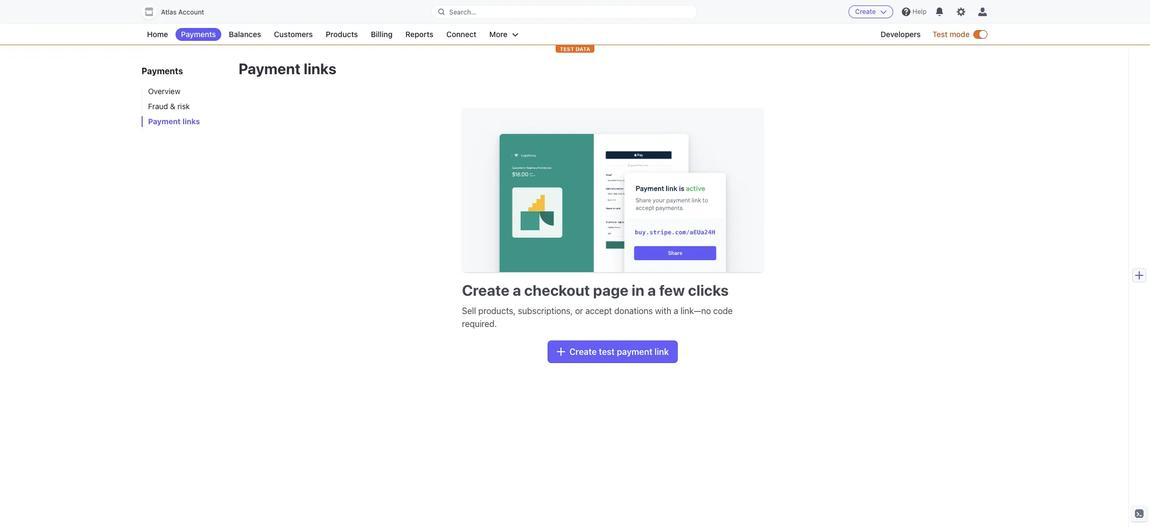 Task type: vqa. For each thing, say whether or not it's contained in the screenshot.
the customers in the First-Time Customers Link
no



Task type: describe. For each thing, give the bounding box(es) containing it.
0 horizontal spatial a
[[513, 282, 521, 300]]

a inside sell products, subscriptions, or accept donations with a link—no code required.
[[674, 307, 679, 316]]

connect
[[446, 30, 477, 39]]

link
[[655, 347, 669, 357]]

1 horizontal spatial a
[[648, 282, 656, 300]]

developers link
[[876, 28, 926, 41]]

0 vertical spatial payment links
[[239, 60, 337, 78]]

search…
[[449, 8, 477, 16]]

billing
[[371, 30, 393, 39]]

0 horizontal spatial links
[[183, 117, 200, 126]]

overview
[[148, 87, 181, 96]]

data
[[576, 46, 591, 52]]

Search… text field
[[432, 5, 697, 19]]

create for create a checkout page in a few clicks
[[462, 282, 510, 300]]

create a checkout page in a few clicks
[[462, 282, 729, 300]]

payment links link
[[142, 116, 228, 127]]

products,
[[478, 307, 516, 316]]

developers
[[881, 30, 921, 39]]

mode
[[950, 30, 970, 39]]

fraud & risk
[[148, 102, 190, 111]]

1 vertical spatial payment links
[[148, 117, 200, 126]]

accept
[[586, 307, 612, 316]]

or
[[575, 307, 583, 316]]

risk
[[177, 102, 190, 111]]

in
[[632, 282, 645, 300]]

1 vertical spatial payments
[[142, 66, 183, 76]]

more
[[490, 30, 508, 39]]

sell products, subscriptions, or accept donations with a link—no code required.
[[462, 307, 733, 329]]

home
[[147, 30, 168, 39]]

link—no
[[681, 307, 711, 316]]

connect link
[[441, 28, 482, 41]]

atlas
[[161, 8, 177, 16]]

balances
[[229, 30, 261, 39]]

fraud
[[148, 102, 168, 111]]

required.
[[462, 319, 497, 329]]

subscriptions,
[[518, 307, 573, 316]]

page
[[593, 282, 629, 300]]

with
[[655, 307, 672, 316]]

fraud & risk link
[[142, 101, 228, 112]]

home link
[[142, 28, 173, 41]]

create test payment link link
[[548, 342, 678, 363]]

&
[[170, 102, 175, 111]]



Task type: locate. For each thing, give the bounding box(es) containing it.
a up products,
[[513, 282, 521, 300]]

2 horizontal spatial create
[[855, 8, 876, 16]]

0 horizontal spatial create
[[462, 282, 510, 300]]

links
[[304, 60, 337, 78], [183, 117, 200, 126]]

billing link
[[366, 28, 398, 41]]

products
[[326, 30, 358, 39]]

1 vertical spatial payment
[[148, 117, 181, 126]]

1 horizontal spatial payment links
[[239, 60, 337, 78]]

payment down fraud & risk
[[148, 117, 181, 126]]

payments up "overview"
[[142, 66, 183, 76]]

test
[[599, 347, 615, 357]]

0 vertical spatial payment
[[239, 60, 301, 78]]

account
[[178, 8, 204, 16]]

2 vertical spatial create
[[570, 347, 597, 357]]

payment links down customers link
[[239, 60, 337, 78]]

atlas account
[[161, 8, 204, 16]]

payment down customers link
[[239, 60, 301, 78]]

test mode
[[933, 30, 970, 39]]

0 horizontal spatial payment
[[148, 117, 181, 126]]

a right in
[[648, 282, 656, 300]]

products link
[[320, 28, 363, 41]]

test data
[[560, 46, 591, 52]]

reports
[[406, 30, 434, 39]]

create left test
[[570, 347, 597, 357]]

a
[[513, 282, 521, 300], [648, 282, 656, 300], [674, 307, 679, 316]]

clicks
[[688, 282, 729, 300]]

1 horizontal spatial links
[[304, 60, 337, 78]]

create test payment link
[[570, 347, 669, 357]]

overview link
[[142, 86, 228, 97]]

create button
[[849, 5, 893, 18]]

more button
[[484, 28, 524, 41]]

0 vertical spatial links
[[304, 60, 337, 78]]

create up developers link
[[855, 8, 876, 16]]

create for create test payment link
[[570, 347, 597, 357]]

create inside "button"
[[855, 8, 876, 16]]

links down the fraud & risk link
[[183, 117, 200, 126]]

sell
[[462, 307, 476, 316]]

test
[[933, 30, 948, 39]]

create for create
[[855, 8, 876, 16]]

notifications image
[[936, 8, 944, 16]]

few
[[659, 282, 685, 300]]

0 vertical spatial payments
[[181, 30, 216, 39]]

payments
[[181, 30, 216, 39], [142, 66, 183, 76]]

reports link
[[400, 28, 439, 41]]

balances link
[[224, 28, 267, 41]]

help
[[913, 8, 927, 16]]

1 vertical spatial create
[[462, 282, 510, 300]]

0 horizontal spatial payment links
[[148, 117, 200, 126]]

code
[[713, 307, 733, 316]]

payment links
[[239, 60, 337, 78], [148, 117, 200, 126]]

1 vertical spatial links
[[183, 117, 200, 126]]

1 horizontal spatial create
[[570, 347, 597, 357]]

create
[[855, 8, 876, 16], [462, 282, 510, 300], [570, 347, 597, 357]]

2 horizontal spatial a
[[674, 307, 679, 316]]

payments inside 'link'
[[181, 30, 216, 39]]

Search… search field
[[432, 5, 697, 19]]

1 horizontal spatial payment
[[239, 60, 301, 78]]

test
[[560, 46, 574, 52]]

customers link
[[269, 28, 318, 41]]

payments link
[[176, 28, 221, 41]]

customers
[[274, 30, 313, 39]]

checkout
[[524, 282, 590, 300]]

help button
[[898, 3, 931, 20]]

payment links down &
[[148, 117, 200, 126]]

a right the with
[[674, 307, 679, 316]]

payment
[[617, 347, 653, 357]]

links down products link
[[304, 60, 337, 78]]

0 vertical spatial create
[[855, 8, 876, 16]]

payments down account
[[181, 30, 216, 39]]

create up products,
[[462, 282, 510, 300]]

atlas account button
[[142, 4, 215, 19]]

donations
[[615, 307, 653, 316]]

payment
[[239, 60, 301, 78], [148, 117, 181, 126]]



